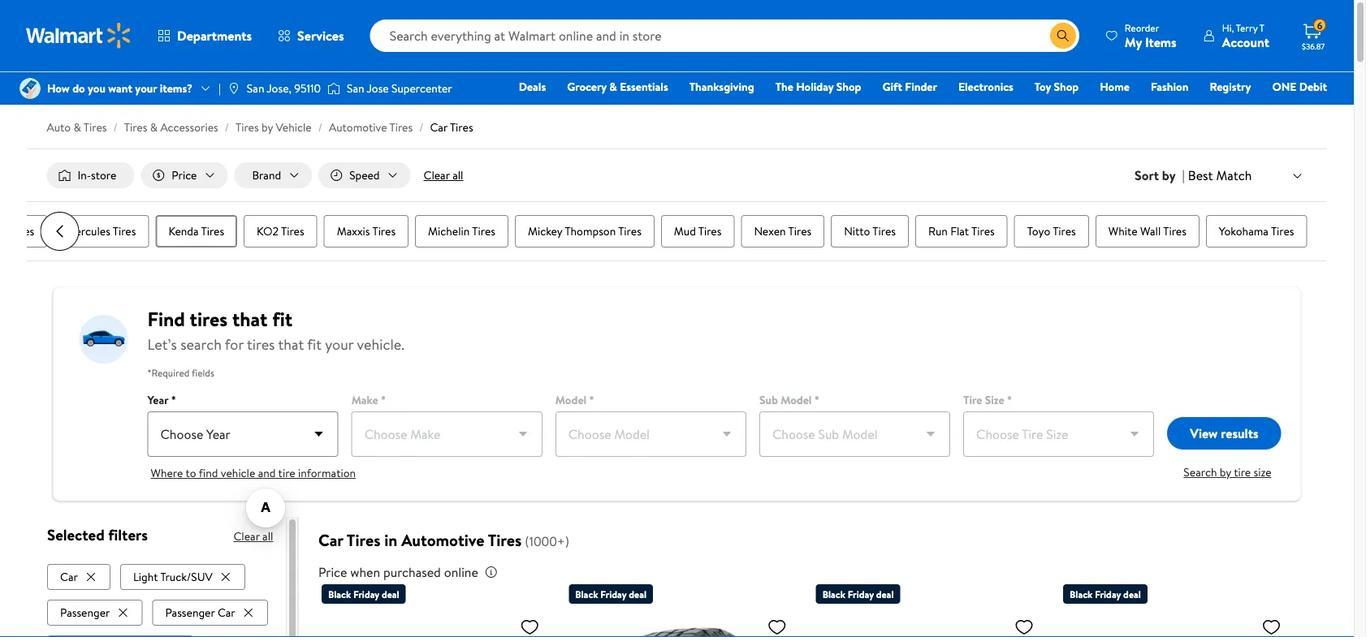 Task type: vqa. For each thing, say whether or not it's contained in the screenshot.
all to the bottom
yes



Task type: describe. For each thing, give the bounding box(es) containing it.
* for year *
[[171, 392, 176, 408]]

services button
[[265, 16, 357, 55]]

hi,
[[1222, 21, 1234, 35]]

debit
[[1299, 79, 1327, 95]]

6
[[1317, 18, 1323, 32]]

vehicle
[[276, 119, 312, 135]]

the holiday shop link
[[768, 78, 869, 95]]

car down supercenter
[[430, 119, 448, 135]]

white
[[1108, 223, 1138, 239]]

* for model *
[[589, 392, 594, 408]]

| inside sort and filter section element
[[1182, 167, 1185, 184]]

1 horizontal spatial clear all button
[[417, 162, 470, 189]]

1 horizontal spatial automotive
[[401, 529, 484, 552]]

san for san jose supercenter
[[347, 80, 364, 96]]

white wall tires
[[1108, 223, 1186, 239]]

brand
[[252, 167, 281, 183]]

walmart+ link
[[1271, 101, 1334, 118]]

san for san jose, 95110
[[247, 80, 264, 96]]

1 horizontal spatial &
[[150, 119, 158, 135]]

michelin
[[428, 223, 470, 239]]

deal for the cooper discoverer all-terrain 275/55r20 117t light truck & suv tire image
[[629, 588, 647, 601]]

thanksgiving link
[[682, 78, 762, 95]]

registry link
[[1202, 78, 1258, 95]]

previous slide for chipmodule list image
[[40, 212, 79, 251]]

for
[[225, 335, 244, 355]]

passenger car
[[165, 605, 235, 621]]

hercules
[[67, 223, 110, 239]]

tires left in
[[347, 529, 380, 552]]

& for tires
[[74, 119, 81, 135]]

passenger car button
[[152, 600, 267, 626]]

black for goodyear reliant all-season 225/60r17 99v all-season tire image
[[328, 588, 351, 601]]

Walmart Site-Wide search field
[[370, 19, 1079, 52]]

nexen tires
[[754, 223, 812, 239]]

essentials
[[620, 79, 668, 95]]

vehicle type: car and truck image
[[79, 314, 128, 366]]

search by tire size button
[[1184, 464, 1275, 482]]

nitto
[[844, 223, 870, 239]]

kenda tires
[[168, 223, 224, 239]]

automotive tires link
[[329, 119, 413, 135]]

search
[[1184, 465, 1217, 480]]

tires inside toyo tires link
[[1053, 223, 1076, 239]]

tires up legal information icon
[[488, 529, 522, 552]]

tires down san jose supercenter
[[389, 119, 413, 135]]

account
[[1222, 33, 1269, 51]]

best match
[[1188, 166, 1252, 184]]

legal information image
[[485, 566, 498, 579]]

price for price
[[172, 167, 197, 183]]

grocery
[[567, 79, 607, 95]]

0 horizontal spatial that
[[232, 305, 268, 333]]

*required fields
[[147, 366, 214, 380]]

clear all inside sort and filter section element
[[424, 167, 463, 183]]

fields
[[192, 366, 214, 380]]

one debit walmart+
[[1272, 79, 1327, 117]]

terry
[[1236, 21, 1258, 35]]

hercules tires link
[[54, 215, 149, 248]]

95110
[[294, 80, 321, 96]]

4 * from the left
[[814, 392, 819, 408]]

friday for goodyear reliant all-season 225/60r17 99v all-season tire image
[[353, 588, 379, 601]]

maxxis tires
[[337, 223, 396, 239]]

fashion link
[[1144, 78, 1196, 95]]

car tires in automotive tires (1000+)
[[318, 529, 569, 552]]

tires inside the mickey thompson tires 'link'
[[618, 223, 641, 239]]

0 vertical spatial automotive
[[329, 119, 387, 135]]

add to favorites list, goodyear reliant all-season 225/55r17 97v all-season tire image
[[1262, 617, 1281, 638]]

Search search field
[[370, 19, 1079, 52]]

supercenter
[[392, 80, 452, 96]]

deals link
[[511, 78, 553, 95]]

tire size *
[[963, 392, 1012, 408]]

flat
[[950, 223, 969, 239]]

you
[[88, 80, 106, 96]]

tires right auto
[[83, 119, 107, 135]]

fashion
[[1151, 79, 1189, 95]]

price for price when purchased online
[[318, 564, 347, 582]]

how do you want your items?
[[47, 80, 192, 96]]

jose
[[367, 80, 389, 96]]

car down selected in the bottom of the page
[[60, 569, 77, 585]]

home
[[1100, 79, 1130, 95]]

speed button
[[318, 162, 411, 189]]

nitto tires
[[844, 223, 896, 239]]

0 horizontal spatial by
[[261, 119, 273, 135]]

goodyear reliant all-season 225/55r17 97v all-season tire image
[[1063, 611, 1288, 638]]

mickey thompson tires link
[[515, 215, 654, 248]]

passenger list item
[[47, 597, 145, 626]]

search
[[180, 335, 222, 355]]

deal for goodyear reliant all-season 245/60r18 105v all-season tire image
[[876, 588, 894, 601]]

how
[[47, 80, 70, 96]]

online
[[444, 564, 478, 582]]

sub model *
[[759, 392, 819, 408]]

$36.87
[[1302, 41, 1325, 52]]

 image for how
[[19, 78, 41, 99]]

light truck/suv
[[133, 569, 212, 585]]

toyo
[[1027, 223, 1050, 239]]

want
[[108, 80, 132, 96]]

size
[[985, 392, 1004, 408]]

3 / from the left
[[318, 119, 322, 135]]

in-store button
[[47, 162, 134, 189]]

home link
[[1093, 78, 1137, 95]]

ko2 tires link
[[244, 215, 317, 248]]

goodyear reliant all-season 225/60r17 99v all-season tire image
[[322, 611, 546, 638]]

car tires link
[[430, 119, 473, 135]]

add to favorites list, cooper discoverer all-terrain 275/55r20 117t light truck & suv tire image
[[767, 617, 787, 638]]

cooper discoverer all-terrain 275/55r20 117t light truck & suv tire image
[[569, 611, 793, 638]]

clear inside sort and filter section element
[[424, 167, 450, 183]]

year *
[[147, 392, 176, 408]]

size
[[1254, 465, 1271, 480]]

0 vertical spatial your
[[135, 80, 157, 96]]

match
[[1216, 166, 1252, 184]]

1 vertical spatial all
[[262, 529, 273, 545]]

tires inside michelin tires link
[[472, 223, 495, 239]]

friday for the cooper discoverer all-terrain 275/55r20 117t light truck & suv tire image
[[600, 588, 627, 601]]

0 vertical spatial |
[[218, 80, 221, 96]]

applied filters section element
[[47, 525, 147, 546]]

auto & tires / tires & accessories / tires by vehicle / automotive tires / car tires
[[47, 119, 473, 135]]

passenger for passenger car
[[165, 605, 214, 621]]

all inside sort and filter section element
[[453, 167, 463, 183]]

tires by vehicle link
[[236, 119, 312, 135]]

san jose, 95110
[[247, 80, 321, 96]]

vehicle.
[[357, 335, 404, 355]]

accessories
[[160, 119, 218, 135]]

one
[[1272, 79, 1297, 95]]

when
[[350, 564, 380, 582]]

thanksgiving
[[689, 79, 754, 95]]

tires & accessories link
[[124, 119, 218, 135]]

your inside 'find tires that fit let's search for tires that fit your vehicle.'
[[325, 335, 353, 355]]

tires inside the nexen tires link
[[788, 223, 812, 239]]

tires down supercenter
[[450, 119, 473, 135]]

black for "goodyear reliant all-season 225/55r17 97v all-season tire" image
[[1070, 588, 1093, 601]]

& for essentials
[[609, 79, 617, 95]]

tires inside the 'ko2 tires' "link"
[[281, 223, 304, 239]]

light truck/suv list item
[[120, 561, 248, 590]]



Task type: locate. For each thing, give the bounding box(es) containing it.
filters
[[108, 525, 147, 546]]

0 vertical spatial that
[[232, 305, 268, 333]]

car down light truck/suv list item
[[217, 605, 235, 621]]

4 deal from the left
[[1123, 588, 1141, 601]]

tire inside "button"
[[1234, 465, 1251, 480]]

tires right the kenda
[[201, 223, 224, 239]]

that
[[232, 305, 268, 333], [278, 335, 304, 355]]

1 vertical spatial that
[[278, 335, 304, 355]]

view results
[[1190, 425, 1258, 443]]

3 friday from the left
[[848, 588, 874, 601]]

2 passenger from the left
[[165, 605, 214, 621]]

clear down car tires link on the top of page
[[424, 167, 450, 183]]

michelin tires link
[[415, 215, 508, 248]]

list
[[47, 561, 273, 638]]

mickey thompson tires
[[528, 223, 641, 239]]

1 passenger from the left
[[60, 605, 110, 621]]

automotive up online
[[401, 529, 484, 552]]

finder
[[905, 79, 937, 95]]

1 horizontal spatial san
[[347, 80, 364, 96]]

by left vehicle
[[261, 119, 273, 135]]

automotive down jose
[[329, 119, 387, 135]]

2 horizontal spatial by
[[1220, 465, 1231, 480]]

tire
[[1234, 465, 1251, 480], [278, 465, 295, 481]]

 image for san
[[227, 82, 240, 95]]

deal up "goodyear reliant all-season 225/55r17 97v all-season tire" image
[[1123, 588, 1141, 601]]

2 vertical spatial by
[[1220, 465, 1231, 480]]

0 horizontal spatial all
[[262, 529, 273, 545]]

0 vertical spatial tires
[[190, 305, 228, 333]]

2 / from the left
[[225, 119, 229, 135]]

services
[[297, 27, 344, 45]]

sort and filter section element
[[27, 149, 1327, 201]]

0 horizontal spatial price
[[172, 167, 197, 183]]

clear
[[424, 167, 450, 183], [233, 529, 259, 545]]

in
[[384, 529, 397, 552]]

3 black friday deal from the left
[[822, 588, 894, 601]]

1 horizontal spatial all
[[453, 167, 463, 183]]

kenda tires link
[[155, 215, 237, 248]]

electronics link
[[951, 78, 1021, 95]]

ko2 tires
[[257, 223, 304, 239]]

clear all button down car tires link on the top of page
[[417, 162, 470, 189]]

selected filters
[[47, 525, 147, 546]]

|
[[218, 80, 221, 96], [1182, 167, 1185, 184]]

vehicle
[[221, 465, 255, 481]]

1 vertical spatial price
[[318, 564, 347, 582]]

/ right accessories
[[225, 119, 229, 135]]

1 horizontal spatial price
[[318, 564, 347, 582]]

tires inside yokohama tires link
[[1271, 223, 1294, 239]]

by right sort on the top
[[1162, 167, 1176, 184]]

1 * from the left
[[171, 392, 176, 408]]

jose,
[[267, 80, 291, 96]]

search by tire size
[[1184, 465, 1271, 480]]

sub
[[759, 392, 778, 408]]

deal down price when purchased online
[[382, 588, 399, 601]]

walmart image
[[26, 23, 132, 49]]

tire left size
[[1234, 465, 1251, 480]]

by
[[261, 119, 273, 135], [1162, 167, 1176, 184], [1220, 465, 1231, 480]]

4 friday from the left
[[1095, 588, 1121, 601]]

passenger down car button
[[60, 605, 110, 621]]

2 black from the left
[[575, 588, 598, 601]]

car list item
[[47, 561, 113, 590]]

tires right toyo
[[1053, 223, 1076, 239]]

toy shop
[[1035, 79, 1079, 95]]

0 horizontal spatial clear
[[233, 529, 259, 545]]

0 horizontal spatial model
[[555, 392, 586, 408]]

 image left how
[[19, 78, 41, 99]]

all
[[453, 167, 463, 183], [262, 529, 273, 545]]

michelin tires
[[428, 223, 495, 239]]

shop right holiday on the right top of the page
[[836, 79, 861, 95]]

tire
[[963, 392, 982, 408]]

& right grocery
[[609, 79, 617, 95]]

* for make *
[[381, 392, 386, 408]]

tires right hercules
[[113, 223, 136, 239]]

black friday deal for goodyear reliant all-season 245/60r18 105v all-season tire image
[[822, 588, 894, 601]]

to
[[186, 465, 196, 481]]

1 vertical spatial automotive
[[401, 529, 484, 552]]

search icon image
[[1057, 29, 1070, 42]]

walmart+
[[1279, 102, 1327, 117]]

passenger for passenger
[[60, 605, 110, 621]]

0 vertical spatial clear all
[[424, 167, 463, 183]]

0 horizontal spatial  image
[[19, 78, 41, 99]]

gift finder
[[882, 79, 937, 95]]

tires inside run flat tires link
[[971, 223, 995, 239]]

t
[[1260, 21, 1265, 35]]

tires right michelin
[[472, 223, 495, 239]]

1 horizontal spatial fit
[[307, 335, 322, 355]]

price when purchased online
[[318, 564, 478, 582]]

1 model from the left
[[555, 392, 586, 408]]

1 vertical spatial clear all
[[233, 529, 273, 545]]

1 vertical spatial |
[[1182, 167, 1185, 184]]

1 horizontal spatial model
[[781, 392, 812, 408]]

do
[[72, 80, 85, 96]]

1 vertical spatial tires
[[247, 335, 275, 355]]

tires right yokohama
[[1271, 223, 1294, 239]]

hercules tires
[[67, 223, 136, 239]]

tires right thompson
[[618, 223, 641, 239]]

0 horizontal spatial tires
[[190, 305, 228, 333]]

0 horizontal spatial |
[[218, 80, 221, 96]]

car left in
[[318, 529, 343, 552]]

4 black from the left
[[1070, 588, 1093, 601]]

tires down want
[[124, 119, 147, 135]]

list item
[[47, 632, 196, 638]]

0 vertical spatial all
[[453, 167, 463, 183]]

in-
[[78, 167, 91, 183]]

black friday deal up goodyear reliant all-season 245/60r18 105v all-season tire image
[[822, 588, 894, 601]]

car
[[430, 119, 448, 135], [318, 529, 343, 552], [60, 569, 77, 585], [217, 605, 235, 621]]

2 deal from the left
[[629, 588, 647, 601]]

grocery & essentials link
[[560, 78, 675, 95]]

clear all button down where to find vehicle and tire information button
[[233, 524, 273, 550]]

0 vertical spatial clear
[[424, 167, 450, 183]]

run flat tires link
[[915, 215, 1008, 248]]

results
[[1221, 425, 1258, 443]]

best
[[1188, 166, 1213, 184]]

passenger inside "button"
[[60, 605, 110, 621]]

black friday deal for goodyear reliant all-season 225/60r17 99v all-season tire image
[[328, 588, 399, 601]]

friday up "goodyear reliant all-season 225/55r17 97v all-season tire" image
[[1095, 588, 1121, 601]]

tires right mud
[[698, 223, 722, 239]]

let's
[[147, 335, 177, 355]]

1 horizontal spatial |
[[1182, 167, 1185, 184]]

clear all down where to find vehicle and tire information button
[[233, 529, 273, 545]]

1 horizontal spatial by
[[1162, 167, 1176, 184]]

0 horizontal spatial passenger
[[60, 605, 110, 621]]

items?
[[160, 80, 192, 96]]

view
[[1190, 425, 1218, 443]]

sort by |
[[1135, 167, 1185, 184]]

4 / from the left
[[419, 119, 423, 135]]

2 shop from the left
[[1054, 79, 1079, 95]]

san left jose,
[[247, 80, 264, 96]]

0 horizontal spatial shop
[[836, 79, 861, 95]]

by for search by tire size
[[1220, 465, 1231, 480]]

tires inside hercules tires link
[[113, 223, 136, 239]]

thompson
[[565, 223, 616, 239]]

2 model from the left
[[781, 392, 812, 408]]

that right for
[[278, 335, 304, 355]]

price button
[[141, 162, 228, 189]]

0 horizontal spatial clear all
[[233, 529, 273, 545]]

shop right toy
[[1054, 79, 1079, 95]]

tires inside white wall tires link
[[1163, 223, 1186, 239]]

(1000+)
[[525, 533, 569, 551]]

your right want
[[135, 80, 157, 96]]

all down car tires link on the top of page
[[453, 167, 463, 183]]

make *
[[351, 392, 386, 408]]

tires inside kenda tires link
[[201, 223, 224, 239]]

add to favorites list, goodyear reliant all-season 225/60r17 99v all-season tire image
[[520, 617, 540, 638]]

clear down where to find vehicle and tire information button
[[233, 529, 259, 545]]

4 black friday deal from the left
[[1070, 588, 1141, 601]]

 image
[[327, 80, 340, 97]]

tires inside nitto tires link
[[873, 223, 896, 239]]

passenger
[[60, 605, 110, 621], [165, 605, 214, 621]]

your left vehicle.
[[325, 335, 353, 355]]

2 horizontal spatial &
[[609, 79, 617, 95]]

price
[[172, 167, 197, 183], [318, 564, 347, 582]]

black friday deal up "goodyear reliant all-season 225/55r17 97v all-season tire" image
[[1070, 588, 1141, 601]]

by right search
[[1220, 465, 1231, 480]]

1 horizontal spatial passenger
[[165, 605, 214, 621]]

1 horizontal spatial clear
[[424, 167, 450, 183]]

tire right and
[[278, 465, 295, 481]]

tires right flat
[[971, 223, 995, 239]]

that up for
[[232, 305, 268, 333]]

by inside "button"
[[1220, 465, 1231, 480]]

goodyear reliant all-season 245/60r18 105v all-season tire image
[[816, 611, 1040, 638]]

departments
[[177, 27, 252, 45]]

& left accessories
[[150, 119, 158, 135]]

friday
[[353, 588, 379, 601], [600, 588, 627, 601], [848, 588, 874, 601], [1095, 588, 1121, 601]]

black for the cooper discoverer all-terrain 275/55r20 117t light truck & suv tire image
[[575, 588, 598, 601]]

&
[[609, 79, 617, 95], [74, 119, 81, 135], [150, 119, 158, 135]]

2 black friday deal from the left
[[575, 588, 647, 601]]

1 black friday deal from the left
[[328, 588, 399, 601]]

friday up goodyear reliant all-season 245/60r18 105v all-season tire image
[[848, 588, 874, 601]]

0 vertical spatial clear all button
[[417, 162, 470, 189]]

tires up "search"
[[190, 305, 228, 333]]

shop
[[836, 79, 861, 95], [1054, 79, 1079, 95]]

friday for "goodyear reliant all-season 225/55r17 97v all-season tire" image
[[1095, 588, 1121, 601]]

passenger car list item
[[152, 597, 271, 626]]

auto & tires link
[[47, 119, 107, 135]]

2 * from the left
[[381, 392, 386, 408]]

 image
[[19, 78, 41, 99], [227, 82, 240, 95]]

1 horizontal spatial that
[[278, 335, 304, 355]]

find
[[147, 305, 185, 333]]

by inside sort and filter section element
[[1162, 167, 1176, 184]]

deals
[[519, 79, 546, 95]]

/
[[113, 119, 118, 135], [225, 119, 229, 135], [318, 119, 322, 135], [419, 119, 423, 135]]

tires right for
[[247, 335, 275, 355]]

tires right wall
[[1163, 223, 1186, 239]]

0 horizontal spatial tire
[[278, 465, 295, 481]]

price down accessories
[[172, 167, 197, 183]]

0 vertical spatial price
[[172, 167, 197, 183]]

where to find vehicle and tire information button
[[151, 465, 356, 481]]

tires left vehicle
[[236, 119, 259, 135]]

purchased
[[383, 564, 441, 582]]

deal for goodyear reliant all-season 225/60r17 99v all-season tire image
[[382, 588, 399, 601]]

speed
[[349, 167, 380, 183]]

black friday deal for "goodyear reliant all-season 225/55r17 97v all-season tire" image
[[1070, 588, 1141, 601]]

wall
[[1140, 223, 1161, 239]]

1 shop from the left
[[836, 79, 861, 95]]

friday for goodyear reliant all-season 245/60r18 105v all-season tire image
[[848, 588, 874, 601]]

passenger down truck/suv
[[165, 605, 214, 621]]

1 deal from the left
[[382, 588, 399, 601]]

toyo tires
[[1027, 223, 1076, 239]]

1 san from the left
[[247, 80, 264, 96]]

0 horizontal spatial &
[[74, 119, 81, 135]]

/ right vehicle
[[318, 119, 322, 135]]

passenger inside button
[[165, 605, 214, 621]]

tires right the maxxis
[[372, 223, 396, 239]]

black friday deal down 'when'
[[328, 588, 399, 601]]

1 / from the left
[[113, 119, 118, 135]]

tires inside mud tires link
[[698, 223, 722, 239]]

shop inside toy shop link
[[1054, 79, 1079, 95]]

/ right auto & tires link
[[113, 119, 118, 135]]

shop inside the holiday shop link
[[836, 79, 861, 95]]

price left 'when'
[[318, 564, 347, 582]]

gift
[[882, 79, 902, 95]]

passenger button
[[47, 600, 142, 626]]

friday down 'when'
[[353, 588, 379, 601]]

1 black from the left
[[328, 588, 351, 601]]

1 horizontal spatial shop
[[1054, 79, 1079, 95]]

1 horizontal spatial clear all
[[424, 167, 463, 183]]

departments button
[[145, 16, 265, 55]]

deal up goodyear reliant all-season 245/60r18 105v all-season tire image
[[876, 588, 894, 601]]

all down and
[[262, 529, 273, 545]]

0 horizontal spatial automotive
[[329, 119, 387, 135]]

tires inside maxxis tires link
[[372, 223, 396, 239]]

model *
[[555, 392, 594, 408]]

1 vertical spatial fit
[[307, 335, 322, 355]]

hi, terry t account
[[1222, 21, 1269, 51]]

1 vertical spatial clear
[[233, 529, 259, 545]]

white wall tires link
[[1095, 215, 1199, 248]]

black friday deal up the cooper discoverer all-terrain 275/55r20 117t light truck & suv tire image
[[575, 588, 647, 601]]

/ left car tires link on the top of page
[[419, 119, 423, 135]]

registry
[[1210, 79, 1251, 95]]

mud
[[674, 223, 696, 239]]

0 horizontal spatial your
[[135, 80, 157, 96]]

black friday deal
[[328, 588, 399, 601], [575, 588, 647, 601], [822, 588, 894, 601], [1070, 588, 1141, 601]]

0 horizontal spatial san
[[247, 80, 264, 96]]

tires right ko2
[[281, 223, 304, 239]]

maxxis
[[337, 223, 370, 239]]

run flat tires
[[928, 223, 995, 239]]

3 deal from the left
[[876, 588, 894, 601]]

3 * from the left
[[589, 392, 594, 408]]

1 horizontal spatial your
[[325, 335, 353, 355]]

by for sort by |
[[1162, 167, 1176, 184]]

 image left jose,
[[227, 82, 240, 95]]

deal up the cooper discoverer all-terrain 275/55r20 117t light truck & suv tire image
[[629, 588, 647, 601]]

mud tires
[[674, 223, 722, 239]]

5 * from the left
[[1007, 392, 1012, 408]]

add to favorites list, goodyear reliant all-season 245/60r18 105v all-season tire image
[[1014, 617, 1034, 638]]

1 vertical spatial by
[[1162, 167, 1176, 184]]

price inside dropdown button
[[172, 167, 197, 183]]

| left best
[[1182, 167, 1185, 184]]

& right auto
[[74, 119, 81, 135]]

0 horizontal spatial fit
[[272, 305, 292, 333]]

black friday deal for the cooper discoverer all-terrain 275/55r20 117t light truck & suv tire image
[[575, 588, 647, 601]]

2 friday from the left
[[600, 588, 627, 601]]

san jose supercenter
[[347, 80, 452, 96]]

1 horizontal spatial tires
[[247, 335, 275, 355]]

list containing car
[[47, 561, 273, 638]]

0 vertical spatial fit
[[272, 305, 292, 333]]

clear all down car tires link on the top of page
[[424, 167, 463, 183]]

0 horizontal spatial clear all button
[[233, 524, 273, 550]]

1 vertical spatial clear all button
[[233, 524, 273, 550]]

1 friday from the left
[[353, 588, 379, 601]]

grocery & essentials
[[567, 79, 668, 95]]

deal for "goodyear reliant all-season 225/55r17 97v all-season tire" image
[[1123, 588, 1141, 601]]

1 horizontal spatial tire
[[1234, 465, 1251, 480]]

1 horizontal spatial  image
[[227, 82, 240, 95]]

black for goodyear reliant all-season 245/60r18 105v all-season tire image
[[822, 588, 845, 601]]

3 black from the left
[[822, 588, 845, 601]]

friday up the cooper discoverer all-terrain 275/55r20 117t light truck & suv tire image
[[600, 588, 627, 601]]

tires right nexen
[[788, 223, 812, 239]]

2 san from the left
[[347, 80, 364, 96]]

san left jose
[[347, 80, 364, 96]]

in-store
[[78, 167, 116, 183]]

one debit link
[[1265, 78, 1334, 95]]

| right items? on the top
[[218, 80, 221, 96]]

1 vertical spatial your
[[325, 335, 353, 355]]

0 vertical spatial by
[[261, 119, 273, 135]]

tires right nitto
[[873, 223, 896, 239]]



